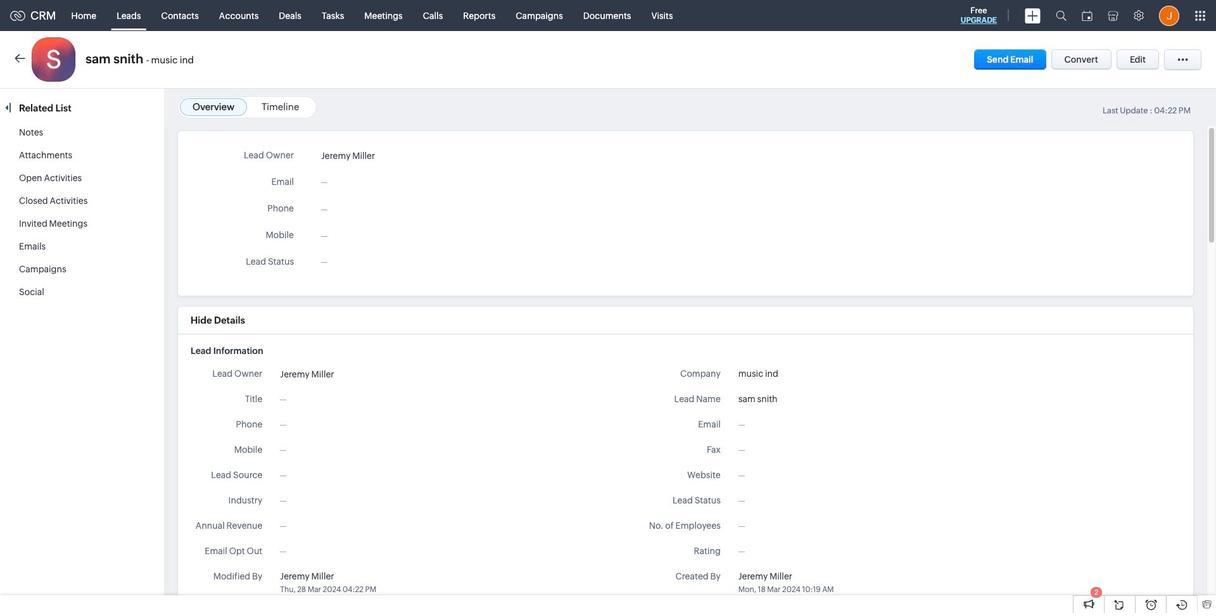 Task type: locate. For each thing, give the bounding box(es) containing it.
calendar image
[[1083, 10, 1093, 21]]

search element
[[1049, 0, 1075, 31]]

search image
[[1057, 10, 1067, 21]]

logo image
[[10, 10, 25, 21]]

create menu image
[[1026, 8, 1041, 23]]

profile element
[[1152, 0, 1188, 31]]



Task type: vqa. For each thing, say whether or not it's contained in the screenshot.
Other Modules Field
no



Task type: describe. For each thing, give the bounding box(es) containing it.
profile image
[[1160, 5, 1180, 26]]

create menu element
[[1018, 0, 1049, 31]]



